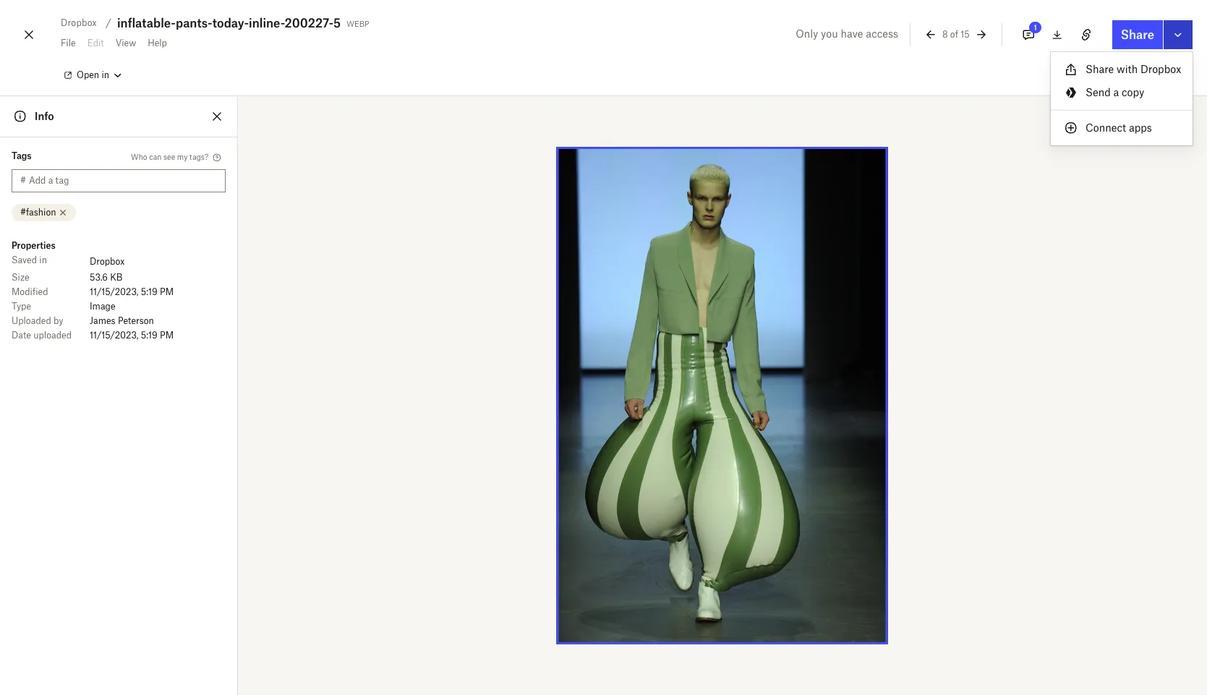 Task type: vqa. For each thing, say whether or not it's contained in the screenshot.


Task type: locate. For each thing, give the bounding box(es) containing it.
1 11/15/2023, from the top
[[90, 286, 139, 297]]

table
[[12, 253, 226, 343]]

share inside button
[[1121, 27, 1155, 42]]

who can see my tags?
[[131, 152, 208, 161]]

row containing uploaded by
[[12, 314, 226, 328]]

connect apps menu item
[[1051, 116, 1193, 140]]

11/15/2023, down kb on the top of the page
[[90, 286, 139, 297]]

0 vertical spatial 5:19
[[141, 286, 158, 297]]

#fashion button
[[12, 204, 76, 221]]

row
[[12, 253, 226, 271], [12, 271, 226, 285], [12, 285, 226, 300], [12, 300, 226, 314], [12, 314, 226, 328], [12, 328, 226, 343]]

row down kb on the top of the page
[[12, 285, 226, 300]]

row up james peterson
[[12, 300, 226, 314]]

pm for kb
[[160, 286, 174, 297]]

3 upload complete image from the top
[[882, 544, 899, 561]]

0 vertical spatial share
[[1121, 27, 1155, 42]]

uploaded by
[[12, 315, 63, 326]]

dropbox right with
[[1141, 63, 1182, 75]]

1 horizontal spatial dropbox
[[1141, 63, 1182, 75]]

/
[[106, 17, 111, 29]]

5 row from the top
[[12, 314, 226, 328]]

upload complete image
[[882, 373, 899, 391], [882, 459, 899, 476], [882, 544, 899, 561]]

0 vertical spatial upload complete image
[[882, 373, 899, 391]]

1 vertical spatial 11/15/2023,
[[90, 330, 139, 341]]

1 11/15/2023, 5:19 pm from the top
[[90, 286, 174, 297]]

row up kb on the top of the page
[[12, 253, 226, 271]]

11/15/2023, 5:19 pm
[[90, 286, 174, 297], [90, 330, 174, 341]]

1 vertical spatial upload complete image
[[882, 459, 899, 476]]

uploads
[[882, 340, 928, 354]]

5
[[334, 16, 341, 30]]

james
[[90, 315, 115, 326]]

row containing size
[[12, 271, 226, 285]]

send a copy menu item
[[1051, 81, 1193, 104]]

2 vertical spatial upload complete image
[[882, 544, 899, 561]]

copy
[[1122, 86, 1145, 98]]

53.6 kb
[[90, 272, 123, 283]]

2 11/15/2023, from the top
[[90, 330, 139, 341]]

1 vertical spatial 5:19
[[141, 330, 158, 341]]

dropbox
[[1141, 63, 1182, 75], [90, 256, 125, 267]]

dropbox up 53.6 kb
[[90, 256, 125, 267]]

dropbox inside menu item
[[1141, 63, 1182, 75]]

see
[[163, 152, 175, 161]]

2 upload complete image from the top
[[882, 459, 899, 476]]

row down image at the top left of the page
[[12, 314, 226, 328]]

1 vertical spatial dropbox
[[90, 256, 125, 267]]

11/15/2023, down james peterson
[[90, 330, 139, 341]]

1 vertical spatial pm
[[160, 330, 174, 341]]

1 upload complete image from the top
[[882, 373, 899, 391]]

only you have access
[[796, 27, 899, 40]]

connect
[[1086, 122, 1126, 134]]

5:19
[[141, 286, 158, 297], [141, 330, 158, 341]]

share with dropbox menu item
[[1051, 58, 1193, 81]]

2 11/15/2023, 5:19 pm from the top
[[90, 330, 174, 341]]

11/15/2023, for kb
[[90, 286, 139, 297]]

type
[[12, 301, 31, 312]]

have
[[841, 27, 863, 40]]

200227-
[[285, 16, 334, 30]]

send
[[1086, 86, 1111, 98]]

8 of 15
[[943, 29, 970, 40]]

3 row from the top
[[12, 285, 226, 300]]

james peterson
[[90, 315, 154, 326]]

pm
[[160, 286, 174, 297], [160, 330, 174, 341]]

properties
[[12, 240, 56, 251]]

saved
[[12, 255, 37, 265]]

2 row from the top
[[12, 271, 226, 285]]

in
[[39, 255, 47, 265]]

share with dropbox
[[1086, 63, 1182, 75]]

can
[[149, 152, 162, 161]]

0 vertical spatial pm
[[160, 286, 174, 297]]

6 row from the top
[[12, 328, 226, 343]]

by
[[54, 315, 63, 326]]

11/15/2023, 5:19 pm down kb on the top of the page
[[90, 286, 174, 297]]

uploads alert
[[870, 326, 1189, 695]]

2 pm from the top
[[160, 330, 174, 341]]

date
[[12, 330, 31, 341]]

row down james peterson
[[12, 328, 226, 343]]

pants-
[[176, 16, 212, 30]]

0 vertical spatial 11/15/2023, 5:19 pm
[[90, 286, 174, 297]]

1 vertical spatial share
[[1086, 63, 1114, 75]]

2 5:19 from the top
[[141, 330, 158, 341]]

53.6
[[90, 272, 108, 283]]

0 vertical spatial dropbox
[[1141, 63, 1182, 75]]

share inside menu item
[[1086, 63, 1114, 75]]

upload complete image
[[882, 416, 899, 433], [882, 501, 899, 519], [882, 587, 899, 604], [882, 629, 899, 647]]

15
[[961, 29, 970, 40]]

access
[[866, 27, 899, 40]]

0 horizontal spatial dropbox
[[90, 256, 125, 267]]

connect apps
[[1086, 122, 1152, 134]]

1 5:19 from the top
[[141, 286, 158, 297]]

1 row from the top
[[12, 253, 226, 271]]

apps
[[1129, 122, 1152, 134]]

share for share
[[1121, 27, 1155, 42]]

0 vertical spatial 11/15/2023,
[[90, 286, 139, 297]]

close image
[[20, 23, 38, 46]]

None field
[[0, 0, 111, 16]]

peterson
[[118, 315, 154, 326]]

11/15/2023, 5:19 pm down peterson
[[90, 330, 174, 341]]

4 row from the top
[[12, 300, 226, 314]]

share up send on the right of page
[[1086, 63, 1114, 75]]

share
[[1121, 27, 1155, 42], [1086, 63, 1114, 75]]

uploaded
[[12, 315, 51, 326]]

/ inflatable-pants-today-inline-200227-5 webp
[[106, 16, 369, 30]]

1 pm from the top
[[160, 286, 174, 297]]

1 vertical spatial 11/15/2023, 5:19 pm
[[90, 330, 174, 341]]

who
[[131, 152, 147, 161]]

share up share with dropbox
[[1121, 27, 1155, 42]]

with
[[1117, 63, 1138, 75]]

row down 'dropbox' link
[[12, 271, 226, 285]]

5:19 up peterson
[[141, 286, 158, 297]]

upload complete status
[[876, 648, 917, 691]]

size
[[12, 272, 29, 283]]

0 horizontal spatial share
[[1086, 63, 1114, 75]]

11/15/2023,
[[90, 286, 139, 297], [90, 330, 139, 341]]

modified
[[12, 286, 48, 297]]

1 horizontal spatial share
[[1121, 27, 1155, 42]]

5:19 down peterson
[[141, 330, 158, 341]]



Task type: describe. For each thing, give the bounding box(es) containing it.
8
[[943, 29, 948, 40]]

my
[[177, 152, 188, 161]]

3 upload complete image from the top
[[882, 587, 899, 604]]

table containing saved in
[[12, 253, 226, 343]]

inline-
[[249, 16, 285, 30]]

2 upload complete image from the top
[[882, 501, 899, 519]]

1 upload complete image from the top
[[882, 416, 899, 433]]

11/15/2023, 5:19 pm for kb
[[90, 286, 174, 297]]

row containing type
[[12, 300, 226, 314]]

webp
[[347, 17, 369, 29]]

kb
[[110, 272, 123, 283]]

you
[[821, 27, 838, 40]]

11/15/2023, 5:19 pm for peterson
[[90, 330, 174, 341]]

#fashion
[[20, 207, 56, 218]]

uploaded
[[33, 330, 72, 341]]

share for share with dropbox
[[1086, 63, 1114, 75]]

5:19 for 53.6 kb
[[141, 286, 158, 297]]

send a copy
[[1086, 86, 1145, 98]]

who can see my tags? image
[[211, 152, 223, 163]]

tags?
[[190, 152, 208, 161]]

a
[[1114, 86, 1119, 98]]

row containing modified
[[12, 285, 226, 300]]

dropbox link
[[90, 255, 125, 269]]

info
[[35, 110, 54, 122]]

inflatable-
[[117, 16, 176, 30]]

row containing saved in
[[12, 253, 226, 271]]

today-
[[212, 16, 249, 30]]

#
[[20, 175, 26, 186]]

saved in
[[12, 255, 47, 265]]

11/15/2023, for peterson
[[90, 330, 139, 341]]

dropbox inside row
[[90, 256, 125, 267]]

pm for peterson
[[160, 330, 174, 341]]

tags
[[12, 150, 32, 161]]

row containing date uploaded
[[12, 328, 226, 343]]

of
[[950, 29, 959, 40]]

5:19 for james peterson
[[141, 330, 158, 341]]

share button
[[1112, 20, 1163, 49]]

date uploaded
[[12, 330, 72, 341]]

close left sidebar image
[[208, 108, 226, 125]]

only
[[796, 27, 818, 40]]

image
[[90, 301, 115, 312]]

4 upload complete image from the top
[[882, 629, 899, 647]]



